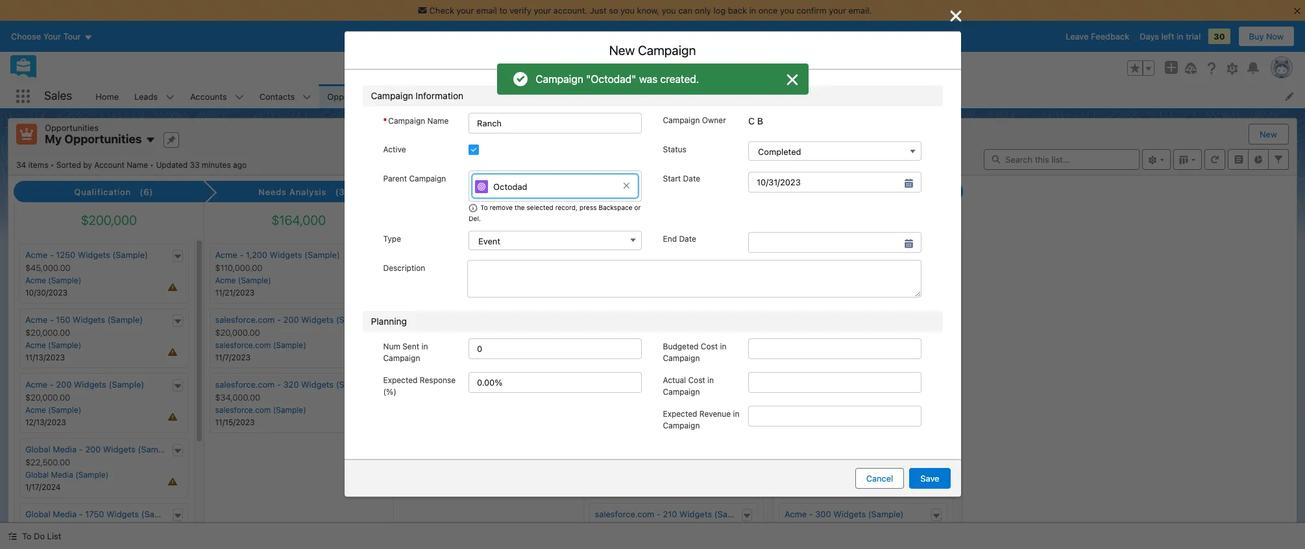 Task type: locate. For each thing, give the bounding box(es) containing it.
1 horizontal spatial $22,500.00
[[595, 328, 640, 338]]

record,
[[555, 204, 578, 212]]

salesforce.com - 210 widgets (sample)
[[595, 510, 750, 520]]

acme up 11/21/2023
[[215, 276, 236, 286]]

text default image inside to do list button
[[8, 532, 17, 542]]

select list display image
[[1174, 149, 1202, 170]]

$22,500.00 up 1/17/2024 at the left of the page
[[25, 458, 70, 468]]

0 vertical spatial octodad
[[591, 73, 632, 85]]

* text field
[[453, 193, 637, 214]]

text default image for acme - 200 widgets (sample)
[[173, 382, 182, 391]]

1 horizontal spatial owner
[[702, 116, 726, 126]]

200 up $20,000.00 acme (sample) 12/13/2023
[[56, 380, 72, 390]]

12/13/2023
[[25, 418, 66, 428]]

0 horizontal spatial •
[[50, 160, 54, 170]]

acme - 1250 widgets (sample) link
[[25, 250, 148, 260]]

0 horizontal spatial your
[[457, 5, 474, 16]]

0 horizontal spatial you
[[621, 5, 635, 16]]

1 horizontal spatial you
[[662, 5, 676, 16]]

campaign inside success alert dialog
[[536, 73, 583, 85]]

complete this field.
[[453, 146, 525, 156]]

$22,500.00 for $22,500.00 global media (sample) 1/17/2024
[[25, 458, 70, 468]]

1 horizontal spatial to
[[480, 204, 488, 212]]

log
[[714, 5, 726, 16]]

my opportunities status
[[16, 160, 156, 170]]

1 horizontal spatial "
[[632, 73, 637, 85]]

expected response (%)
[[383, 376, 456, 397]]

$22,500.00 inside $22,500.00 global media (sample) 1/17/2024
[[25, 458, 70, 468]]

* text field
[[453, 266, 637, 287]]

expected
[[383, 376, 418, 385], [663, 409, 697, 419]]

your left email.
[[829, 5, 846, 16]]

1 horizontal spatial * list item
[[656, 151, 936, 195]]

media inside the $10,000.00 global media (sample)
[[621, 406, 643, 415]]

back
[[728, 5, 747, 16]]

Num Sent in Campaign text field
[[469, 339, 642, 359]]

(sample) inside $22,500.00 global media (sample) 1/17/2024
[[75, 471, 109, 480]]

days
[[1140, 31, 1159, 42]]

acme up $110,000.00
[[215, 250, 237, 260]]

None search field
[[984, 149, 1140, 170]]

media up the $10,000.00 global media (sample)
[[622, 380, 646, 390]]

1 vertical spatial $22,500.00
[[25, 458, 70, 468]]

dashboards
[[535, 91, 583, 102]]

in right left
[[1177, 31, 1184, 42]]

$20,000.00 for acme - 200 widgets (sample)
[[25, 393, 70, 403]]

global up "$52,500.00"
[[25, 510, 50, 520]]

new inside 'button'
[[1260, 129, 1277, 140]]

0 horizontal spatial 1250
[[56, 250, 75, 260]]

media down $10,000.00 at the bottom left of page
[[621, 406, 643, 415]]

needs
[[259, 187, 287, 197]]

* down status
[[659, 171, 663, 180]]

acme - 170 widgets (sample)
[[595, 250, 712, 260]]

salesforce.com - 210 widgets (sample) link
[[595, 510, 750, 520]]

you right once
[[780, 5, 794, 16]]

search... button
[[503, 58, 762, 79]]

1 vertical spatial 200
[[56, 380, 72, 390]]

campaign down quotes "link"
[[663, 116, 700, 126]]

num sent in campaign
[[383, 342, 428, 363]]

0 horizontal spatial $22,500.00
[[25, 458, 70, 468]]

cost inside actual cost in campaign
[[688, 376, 705, 385]]

acme up 10/30/2023
[[25, 276, 46, 286]]

expected up the (%)
[[383, 376, 418, 385]]

0 horizontal spatial octodad
[[493, 182, 527, 192]]

widgets right 210
[[680, 510, 712, 520]]

- up '$45,000.00'
[[50, 250, 54, 260]]

widgets down end
[[642, 250, 674, 260]]

leads list item
[[127, 84, 182, 108]]

2 you from the left
[[662, 5, 676, 16]]

status
[[663, 145, 687, 155]]

0 horizontal spatial owner
[[363, 176, 387, 186]]

- up $20,000.00 acme (sample) 12/13/2023
[[50, 380, 54, 390]]

acme up 1/2/2024
[[595, 341, 616, 351]]

* up the active
[[383, 116, 387, 126]]

$19,500.00
[[595, 458, 638, 468]]

widgets up $20,000.00 acme (sample) 12/13/2023
[[74, 380, 106, 390]]

list
[[88, 84, 1305, 108]]

new for new
[[1260, 129, 1277, 140]]

300
[[815, 510, 831, 520]]

1 vertical spatial * list item
[[360, 293, 640, 338]]

expected for expected revenue in campaign
[[663, 409, 697, 419]]

quotes list item
[[670, 84, 731, 108]]

- up $20,000.00 salesforce.com (sample) 11/7/2023
[[277, 315, 281, 325]]

list item
[[656, 107, 936, 151], [656, 195, 936, 240], [360, 221, 640, 265], [360, 383, 640, 427], [656, 383, 936, 427]]

0 horizontal spatial global media (sample) link
[[25, 471, 109, 480]]

widgets right 1750
[[106, 510, 139, 520]]

only
[[695, 5, 711, 16]]

widgets for acme - 200 widgets (sample)
[[74, 380, 106, 390]]

expected inside expected revenue in campaign
[[663, 409, 697, 419]]

additional
[[357, 356, 404, 367]]

1 horizontal spatial name
[[427, 116, 449, 126]]

1 vertical spatial to
[[22, 532, 31, 542]]

3 your from the left
[[829, 5, 846, 16]]

3 you from the left
[[780, 5, 794, 16]]

global up 1/17/2024 at the left of the page
[[25, 471, 49, 480]]

in for actual cost in campaign
[[708, 376, 714, 385]]

email
[[476, 5, 497, 16]]

acme (sample) link up 11/13/2023
[[25, 341, 81, 351]]

acme up 12/13/2023
[[25, 406, 46, 415]]

2 horizontal spatial your
[[829, 5, 846, 16]]

0 vertical spatial 200
[[283, 315, 299, 325]]

was
[[639, 73, 658, 85]]

widgets right 150
[[73, 315, 105, 325]]

$20,000.00 inside $20,000.00 acme (sample) 11/13/2023
[[25, 328, 70, 338]]

group
[[1127, 60, 1155, 76], [363, 266, 637, 287]]

to inside to do list button
[[22, 532, 31, 542]]

you right the so
[[621, 5, 635, 16]]

$22,500.00 inside '$22,500.00 acme (sample) 1/2/2024'
[[595, 328, 640, 338]]

complete
[[453, 146, 489, 156]]

owner down the active
[[363, 176, 387, 186]]

acme - 200 widgets (sample)
[[25, 380, 144, 390]]

text default image for salesforce.com - 210 widgets (sample)
[[743, 512, 752, 521]]

0 vertical spatial 1250
[[616, 42, 644, 57]]

1 horizontal spatial •
[[150, 160, 154, 170]]

selected
[[527, 204, 553, 212]]

cost right budgeted
[[701, 342, 718, 352]]

0 horizontal spatial to
[[22, 532, 31, 542]]

now
[[1266, 31, 1284, 42]]

acme (sample) link down $110,000.00
[[215, 276, 271, 286]]

start
[[663, 174, 681, 184]]

expected inside the expected response (%)
[[383, 376, 418, 385]]

1 vertical spatial new
[[1260, 129, 1277, 140]]

acme right edit at left top
[[571, 42, 604, 57]]

- for salesforce.com - 210 widgets (sample)
[[657, 510, 661, 520]]

days left in trial
[[1140, 31, 1201, 42]]

global media - 80 widgets (sample)
[[595, 380, 738, 390]]

0 vertical spatial salesforce.com (sample) link
[[215, 341, 306, 351]]

$20,000.00 acme (sample) 12/13/2023
[[25, 393, 81, 428]]

campaign down budgeted
[[663, 353, 700, 363]]

2 horizontal spatial *
[[659, 171, 663, 180]]

name down calendar list item
[[427, 116, 449, 126]]

- left 320
[[277, 380, 281, 390]]

acme (sample) link up 12/13/2023
[[25, 406, 81, 415]]

0 vertical spatial expected
[[383, 376, 418, 385]]

1 vertical spatial octodad
[[493, 182, 527, 192]]

forecasts
[[481, 91, 520, 102]]

Budgeted Cost in Campaign text field
[[749, 339, 922, 359]]

widgets right 320
[[301, 380, 334, 390]]

- inside acme - 1,200 widgets (sample) $110,000.00 acme (sample) 11/21/2023
[[240, 250, 244, 260]]

1 horizontal spatial *
[[383, 116, 387, 126]]

media up $22,500.00 global media (sample) 1/17/2024
[[53, 445, 77, 455]]

widgets
[[647, 42, 695, 57], [78, 250, 110, 260], [270, 250, 302, 260], [642, 250, 674, 260], [836, 250, 869, 260], [73, 315, 105, 325], [301, 315, 334, 325], [74, 380, 106, 390], [301, 380, 334, 390], [668, 380, 700, 390], [103, 445, 136, 455], [106, 510, 139, 520], [680, 510, 712, 520], [834, 510, 866, 520]]

in for num sent in campaign
[[422, 342, 428, 352]]

"
[[586, 73, 591, 85], [632, 73, 637, 85]]

- left 1100
[[809, 250, 813, 260]]

global inside $22,500.00 global media (sample) 1/17/2024
[[25, 471, 49, 480]]

1 horizontal spatial new
[[1260, 129, 1277, 140]]

leave
[[1066, 31, 1089, 42]]

in right sent
[[422, 342, 428, 352]]

quotes
[[678, 91, 707, 102]]

accounts list item
[[182, 84, 252, 108]]

widgets right the 1,200
[[270, 250, 302, 260]]

trial
[[1186, 31, 1201, 42]]

campaign inside 'num sent in campaign'
[[383, 353, 420, 363]]

2 " from the left
[[632, 73, 637, 85]]

$22,500.00 up 1/2/2024
[[595, 328, 640, 338]]

acme up 10/24/2022 on the bottom right of the page
[[785, 406, 805, 415]]

text default image for acme - 170 widgets (sample)
[[743, 252, 752, 261]]

owner down the quotes list item
[[702, 116, 726, 126]]

(sample) inside $34,000.00 salesforce.com (sample) 11/15/2023
[[273, 406, 306, 415]]

salesforce.com down 11/21/2023
[[215, 315, 275, 325]]

owner for opportunity information
[[363, 176, 387, 186]]

End Date text field
[[749, 232, 922, 253]]

- left 300
[[809, 510, 813, 520]]

salesforce.com up 11/7/2023
[[215, 341, 271, 351]]

acme up 11/13/2023
[[25, 341, 46, 351]]

(sample) inside $20,000.00 acme (sample) 12/13/2023
[[48, 406, 81, 415]]

200 up $20,000.00 salesforce.com (sample) 11/7/2023
[[283, 315, 299, 325]]

global for global media - 200 widgets (sample)
[[25, 445, 50, 455]]

0 vertical spatial new
[[609, 43, 635, 58]]

1 " from the left
[[586, 73, 591, 85]]

* left planning
[[364, 313, 368, 323]]

1 horizontal spatial group
[[1127, 60, 1155, 76]]

widgets for salesforce.com - 320 widgets (sample)
[[301, 380, 334, 390]]

acme left 1100
[[785, 250, 807, 260]]

0 horizontal spatial expected
[[383, 376, 418, 385]]

2 horizontal spatial 200
[[283, 315, 299, 325]]

1 vertical spatial expected
[[663, 409, 697, 419]]

group down days
[[1127, 60, 1155, 76]]

$20,000.00 inside $20,000.00 salesforce.com (sample) 11/7/2023
[[215, 328, 260, 338]]

$22,500.00 global media (sample) 1/17/2024
[[25, 458, 109, 493]]

opportunities link
[[320, 84, 389, 108]]

dashboards list item
[[528, 84, 607, 108]]

0 vertical spatial cost
[[701, 342, 718, 352]]

in inside expected revenue in campaign
[[733, 409, 740, 419]]

campaign down sent
[[383, 353, 420, 363]]

$22,500.00 for $22,500.00 acme (sample) 1/2/2024
[[595, 328, 640, 338]]

• left updated
[[150, 160, 154, 170]]

widgets right 1100
[[836, 250, 869, 260]]

salesforce.com up the $34,000.00
[[215, 380, 275, 390]]

to remove the selected record, press backspace or del.
[[469, 204, 641, 222]]

media up 1/17/2024 at the left of the page
[[51, 471, 73, 480]]

text default image for salesforce.com - 200 widgets (sample)
[[373, 317, 382, 326]]

text default image
[[469, 204, 478, 213], [743, 252, 752, 261], [373, 317, 382, 326], [743, 382, 752, 391], [743, 512, 752, 521], [932, 512, 941, 521]]

in inside the budgeted cost in campaign
[[720, 342, 727, 352]]

$164,000
[[272, 213, 326, 228]]

text default image
[[173, 252, 182, 261], [173, 317, 182, 326], [173, 382, 182, 391], [173, 447, 182, 456], [173, 512, 182, 521], [8, 532, 17, 542]]

0 horizontal spatial name
[[127, 160, 148, 170]]

0 vertical spatial $22,500.00
[[595, 328, 640, 338]]

1 vertical spatial global media (sample) link
[[25, 471, 109, 480]]

0 vertical spatial to
[[480, 204, 488, 212]]

campaign name
[[388, 116, 449, 126]]

1 horizontal spatial expected
[[663, 409, 697, 419]]

salesforce.com for salesforce.com - 210 widgets (sample)
[[595, 510, 655, 520]]

global media (sample) link up 1/17/2024 at the left of the page
[[25, 471, 109, 480]]

octodad inside octodad link
[[493, 182, 527, 192]]

campaign up "created."
[[638, 43, 696, 58]]

200 up $22,500.00 global media (sample) 1/17/2024
[[85, 445, 101, 455]]

text default image for acme - 150 widgets (sample)
[[173, 317, 182, 326]]

to for remove
[[480, 204, 488, 212]]

1 vertical spatial 1250
[[56, 250, 75, 260]]

text default image for global media - 1750 widgets (sample)
[[173, 512, 182, 521]]

remove
[[490, 204, 513, 212]]

0 horizontal spatial new
[[609, 43, 635, 58]]

0 vertical spatial global media (sample) link
[[595, 406, 678, 415]]

0 vertical spatial owner
[[702, 116, 726, 126]]

1 horizontal spatial your
[[534, 5, 551, 16]]

2 salesforce.com (sample) link from the top
[[215, 406, 306, 415]]

campaign up dashboards
[[536, 73, 583, 85]]

- for acme - 150 widgets (sample)
[[50, 315, 54, 325]]

media for global media - 1750 widgets (sample)
[[53, 510, 77, 520]]

widgets down $200,000
[[78, 250, 110, 260]]

1 vertical spatial salesforce.com (sample) link
[[215, 406, 306, 415]]

salesforce.com down the $34,000.00
[[215, 406, 271, 415]]

campaign information
[[371, 90, 464, 102]]

reports list item
[[607, 84, 670, 108]]

global media - 80 widgets (sample) link
[[595, 380, 738, 390]]

(sample) inside the $10,000.00 global media (sample)
[[645, 406, 678, 415]]

text default image for global media - 200 widgets (sample)
[[173, 447, 182, 456]]

new
[[609, 43, 635, 58], [1260, 129, 1277, 140]]

expected down actual cost in campaign
[[663, 409, 697, 419]]

name right account at the top left of page
[[127, 160, 148, 170]]

in inside 'num sent in campaign'
[[422, 342, 428, 352]]

to left do at the left
[[22, 532, 31, 542]]

0 horizontal spatial group
[[363, 266, 637, 287]]

$20,000.00
[[25, 328, 70, 338], [215, 328, 260, 338], [25, 393, 70, 403], [595, 523, 640, 533]]

campaign inside the budgeted cost in campaign
[[663, 353, 700, 363]]

widgets down acme - 1,200 widgets (sample) $110,000.00 acme (sample) 11/21/2023
[[301, 315, 334, 325]]

0 vertical spatial opportunity
[[357, 80, 414, 92]]

acme (sample) link for acme - 150 widgets (sample)
[[25, 341, 81, 351]]

(sample)
[[698, 42, 749, 57], [112, 250, 148, 260], [304, 250, 340, 260], [676, 250, 712, 260], [871, 250, 906, 260], [48, 276, 81, 286], [238, 276, 271, 286], [107, 315, 143, 325], [336, 315, 372, 325], [48, 341, 81, 351], [273, 341, 306, 351], [618, 341, 651, 351], [109, 380, 144, 390], [336, 380, 372, 390], [702, 380, 738, 390], [48, 406, 81, 415], [273, 406, 306, 415], [645, 406, 678, 415], [808, 406, 841, 415], [138, 445, 173, 455], [75, 471, 109, 480], [141, 510, 177, 520], [714, 510, 750, 520], [868, 510, 904, 520]]

calendar
[[414, 91, 449, 102]]

1 vertical spatial opportunity
[[363, 166, 407, 176]]

acme inside $45,000.00 acme (sample) 10/30/2023
[[25, 276, 46, 286]]

acme up $36,000.00
[[785, 510, 807, 520]]

0 vertical spatial date
[[683, 174, 700, 184]]

acme - 300 widgets (sample)
[[785, 510, 904, 520]]

new for new campaign
[[609, 43, 635, 58]]

event
[[478, 236, 500, 246]]

$200,000
[[81, 213, 137, 228]]

widgets inside acme - 1,200 widgets (sample) $110,000.00 acme (sample) 11/21/2023
[[270, 250, 302, 260]]

salesforce.com left 210
[[595, 510, 655, 520]]

$20,000.00 salesforce.com (sample) 11/7/2023
[[215, 328, 306, 363]]

campaign " octodad " was created.
[[536, 73, 699, 85]]

information
[[417, 80, 470, 92], [416, 90, 464, 102], [407, 356, 461, 367]]

2 • from the left
[[150, 160, 154, 170]]

0 horizontal spatial *
[[364, 313, 368, 323]]

media for global media - 80 widgets (sample)
[[622, 380, 646, 390]]

name inside my opportunities|opportunities|list view element
[[127, 160, 148, 170]]

opportunity
[[357, 80, 414, 92], [363, 166, 407, 176]]

your
[[457, 5, 474, 16], [534, 5, 551, 16], [829, 5, 846, 16]]

date
[[683, 174, 700, 184], [679, 234, 696, 244]]

1250 up search... button
[[616, 42, 644, 57]]

octodad inside success alert dialog
[[591, 73, 632, 85]]

search...
[[528, 63, 563, 73]]

global down 12/13/2023
[[25, 445, 50, 455]]

to up del.
[[480, 204, 488, 212]]

Expected Response (%) text field
[[469, 372, 642, 393]]

$20,000.00 up 11/7/2023
[[215, 328, 260, 338]]

- for salesforce.com - 200 widgets (sample)
[[277, 315, 281, 325]]

to inside to remove the selected record, press backspace or del.
[[480, 204, 488, 212]]

0 horizontal spatial 200
[[56, 380, 72, 390]]

my opportunities
[[45, 132, 142, 146]]

actual
[[663, 376, 686, 385]]

acme (sample) link for acme - 200 widgets (sample)
[[25, 406, 81, 415]]

salesforce.com (sample) link for $20,000.00
[[215, 341, 306, 351]]

salesforce.com (sample) link down the $34,000.00
[[215, 406, 306, 415]]

1250 up '$45,000.00'
[[56, 250, 75, 260]]

* list item down * text box on the left of page
[[360, 293, 640, 338]]

widgets for acme - 170 widgets (sample)
[[642, 250, 674, 260]]

33
[[190, 160, 200, 170]]

campaign down actual at right
[[663, 387, 700, 397]]

0 vertical spatial * list item
[[656, 151, 936, 195]]

10/18/2023
[[785, 288, 826, 298]]

global for global media - 1750 widgets (sample)
[[25, 510, 50, 520]]

$75,000.00
[[785, 328, 829, 338]]

to
[[480, 204, 488, 212], [22, 532, 31, 542]]

$20,000.00 inside $20,000.00 acme (sample) 12/13/2023
[[25, 393, 70, 403]]

you
[[621, 5, 635, 16], [662, 5, 676, 16], [780, 5, 794, 16]]

(3)
[[335, 187, 349, 197]]

owner inside opportunity owner
[[363, 176, 387, 186]]

(18)
[[895, 187, 913, 197]]

1 vertical spatial cost
[[688, 376, 705, 385]]

media up "$52,500.00"
[[53, 510, 77, 520]]

2 horizontal spatial you
[[780, 5, 794, 16]]

acme (sample) link down '$45,000.00'
[[25, 276, 81, 286]]

1 vertical spatial date
[[679, 234, 696, 244]]

acme - 1,200 widgets (sample) $110,000.00 acme (sample) 11/21/2023
[[215, 250, 340, 298]]

1 vertical spatial owner
[[363, 176, 387, 186]]

1 horizontal spatial octodad
[[591, 73, 632, 85]]

acme - 300 widgets (sample) link
[[785, 510, 904, 520]]

in inside actual cost in campaign
[[708, 376, 714, 385]]

opportunity information
[[357, 80, 470, 92]]

30
[[1214, 31, 1225, 42]]

1 horizontal spatial 200
[[85, 445, 101, 455]]

global up $10,000.00 at the bottom left of page
[[595, 380, 620, 390]]

widgets right 300
[[834, 510, 866, 520]]

* list item
[[656, 151, 936, 195], [360, 293, 640, 338]]

salesforce.com (sample) link
[[215, 341, 306, 351], [215, 406, 306, 415]]

$34,000.00 salesforce.com (sample) 11/15/2023
[[215, 393, 306, 428]]

your left 'email'
[[457, 5, 474, 16]]

opportunities inside list item
[[327, 91, 381, 102]]

date right end
[[679, 234, 696, 244]]

$60,000.00 acme (sample) 10/24/2022
[[785, 393, 841, 428]]

None text field
[[469, 113, 642, 134], [749, 124, 933, 145], [749, 212, 933, 233], [453, 238, 637, 258], [469, 113, 642, 134], [749, 124, 933, 145], [749, 212, 933, 233], [453, 238, 637, 258]]

1 horizontal spatial global media (sample) link
[[595, 406, 678, 415]]

1 salesforce.com (sample) link from the top
[[215, 341, 306, 351]]

global down $10,000.00 at the bottom left of page
[[595, 406, 618, 415]]

- left '170'
[[619, 250, 623, 260]]

1 vertical spatial name
[[127, 160, 148, 170]]

widgets for acme - 300 widgets (sample)
[[834, 510, 866, 520]]

none search field inside my opportunities|opportunities|list view element
[[984, 149, 1140, 170]]

0 horizontal spatial "
[[586, 73, 591, 85]]

date for start date
[[683, 174, 700, 184]]

so
[[609, 5, 618, 16]]

acme - 1,200 widgets (sample) link
[[215, 250, 340, 260]]

Description text field
[[467, 260, 922, 298]]

cost inside the budgeted cost in campaign
[[701, 342, 718, 352]]

11/13/2023
[[25, 353, 65, 363]]

home link
[[88, 84, 127, 108]]

$20,000.00 up 12/13/2023
[[25, 393, 70, 403]]

parent
[[383, 174, 407, 184]]

0 vertical spatial group
[[1127, 60, 1155, 76]]

acme (sample) link
[[25, 276, 81, 286], [215, 276, 271, 286], [25, 341, 81, 351], [595, 341, 651, 351], [25, 406, 81, 415]]

campaign down revenue
[[663, 421, 700, 431]]

can
[[678, 5, 693, 16]]



Task type: vqa. For each thing, say whether or not it's contained in the screenshot.
'Date,'
no



Task type: describe. For each thing, give the bounding box(es) containing it.
b
[[757, 116, 763, 127]]

0 vertical spatial *
[[383, 116, 387, 126]]

1250 inside my opportunities|opportunities|list view element
[[56, 250, 75, 260]]

11/7/2023
[[215, 353, 251, 363]]

4/19/2023
[[785, 353, 822, 363]]

- for salesforce.com - 320 widgets (sample)
[[277, 380, 281, 390]]

account
[[94, 160, 124, 170]]

global media (sample) link for $10,000.00
[[595, 406, 678, 415]]

acme inside $60,000.00 acme (sample) 10/24/2022
[[785, 406, 805, 415]]

date for end date
[[679, 234, 696, 244]]

widgets for acme - 1,200 widgets (sample) $110,000.00 acme (sample) 11/21/2023
[[270, 250, 302, 260]]

170
[[626, 250, 639, 260]]

0 vertical spatial name
[[427, 116, 449, 126]]

$45,000.00
[[25, 263, 70, 273]]

widgets right 80
[[668, 380, 700, 390]]

buy now button
[[1238, 26, 1295, 47]]

acme inside $20,000.00 acme (sample) 11/13/2023
[[25, 341, 46, 351]]

(sample) inside $20,000.00 acme (sample) 11/13/2023
[[48, 341, 81, 351]]

type
[[383, 234, 401, 244]]

salesforce.com - 320 widgets (sample)
[[215, 380, 372, 390]]

$45,000.00 acme (sample) 10/30/2023
[[25, 263, 81, 298]]

complete this field. list item
[[360, 107, 640, 162]]

or
[[634, 204, 641, 212]]

minutes
[[202, 160, 231, 170]]

information for additional information
[[407, 356, 461, 367]]

closed won
[[833, 187, 886, 197]]

text default image for acme - 1250 widgets (sample)
[[173, 252, 182, 261]]

my opportunities|opportunities|list view element
[[8, 118, 1298, 550]]

start date
[[663, 174, 700, 184]]

- for acme - 1,200 widgets (sample) $110,000.00 acme (sample) 11/21/2023
[[240, 250, 244, 260]]

acme - 150 widgets (sample) link
[[25, 315, 143, 325]]

email.
[[849, 5, 872, 16]]

1100
[[815, 250, 834, 260]]

cost for actual
[[688, 376, 705, 385]]

cost for budgeted
[[701, 342, 718, 352]]

1 you from the left
[[621, 5, 635, 16]]

Search My Opportunities list view. search field
[[984, 149, 1140, 170]]

acme (sample) link for acme - 1250 widgets (sample)
[[25, 276, 81, 286]]

sales
[[44, 89, 72, 103]]

salesforce.com for salesforce.com - 200 widgets (sample)
[[215, 315, 275, 325]]

quotes link
[[670, 84, 714, 108]]

1750
[[85, 510, 104, 520]]

contacts link
[[252, 84, 303, 108]]

34 items • sorted by account name • updated 33 minutes ago
[[16, 160, 247, 170]]

11/21/2023
[[215, 288, 255, 298]]

1 your from the left
[[457, 5, 474, 16]]

leads
[[134, 91, 158, 102]]

contacts list item
[[252, 84, 320, 108]]

global for global media - 80 widgets (sample)
[[595, 380, 620, 390]]

forecasts link
[[474, 84, 528, 108]]

(sample) inside $45,000.00 acme (sample) 10/30/2023
[[48, 276, 81, 286]]

calendar list item
[[406, 84, 474, 108]]

campaign inside actual cost in campaign
[[663, 387, 700, 397]]

inverse image
[[948, 8, 964, 23]]

200 for acme
[[56, 380, 72, 390]]

1 vertical spatial group
[[363, 266, 637, 287]]

created.
[[660, 73, 699, 85]]

sorted
[[56, 160, 81, 170]]

2 vertical spatial *
[[364, 313, 368, 323]]

- up search... button
[[607, 42, 613, 57]]

salesforce.com inside $20,000.00 salesforce.com (sample) 11/7/2023
[[215, 341, 271, 351]]

2 your from the left
[[534, 5, 551, 16]]

$110,000.00
[[215, 263, 262, 273]]

1 vertical spatial *
[[659, 171, 663, 180]]

acme inside $20,000.00 acme (sample) 12/13/2023
[[25, 406, 46, 415]]

0 horizontal spatial * list item
[[360, 293, 640, 338]]

$36,000.00
[[785, 523, 830, 533]]

global inside the $10,000.00 global media (sample)
[[595, 406, 618, 415]]

list containing home
[[88, 84, 1305, 108]]

widgets for salesforce.com - 210 widgets (sample)
[[680, 510, 712, 520]]

1 horizontal spatial 1250
[[616, 42, 644, 57]]

confirm
[[797, 5, 827, 16]]

reports
[[615, 91, 646, 102]]

calendar link
[[406, 84, 457, 108]]

media for global media - 200 widgets (sample)
[[53, 445, 77, 455]]

parent campaign
[[383, 174, 446, 184]]

description
[[383, 263, 425, 273]]

Actual Cost in Campaign text field
[[749, 372, 922, 393]]

cancel
[[866, 474, 893, 484]]

large image
[[784, 72, 800, 88]]

num
[[383, 342, 400, 352]]

edit
[[546, 42, 568, 57]]

- for acme - 1100 widgets (sample)
[[809, 250, 813, 260]]

acme - 150 widgets (sample)
[[25, 315, 143, 325]]

$20,000.00 for salesforce.com - 200 widgets (sample)
[[215, 328, 260, 338]]

revenue
[[700, 409, 731, 419]]

(sample) inside $20,000.00 salesforce.com (sample) 11/7/2023
[[273, 341, 306, 351]]

80
[[655, 380, 665, 390]]

widgets for acme - 1250 widgets (sample)
[[78, 250, 110, 260]]

11/15/2023
[[215, 418, 255, 428]]

- for acme - 300 widgets (sample)
[[809, 510, 813, 520]]

opportunity for information
[[357, 80, 414, 92]]

- left 80
[[649, 380, 652, 390]]

widgets for salesforce.com - 200 widgets (sample)
[[301, 315, 334, 325]]

new campaign
[[609, 43, 696, 58]]

response
[[420, 376, 456, 385]]

Start Date text field
[[749, 172, 922, 193]]

inverse image
[[948, 9, 964, 24]]

end
[[663, 234, 677, 244]]

expected for expected response (%)
[[383, 376, 418, 385]]

opportunities list item
[[320, 84, 406, 108]]

$20,000.00 for acme - 150 widgets (sample)
[[25, 328, 70, 338]]

media inside $22,500.00 global media (sample) 1/17/2024
[[51, 471, 73, 480]]

list view controls image
[[1142, 149, 1171, 170]]

opportunity for owner
[[363, 166, 407, 176]]

end date
[[663, 234, 696, 244]]

(sample) inside $60,000.00 acme (sample) 10/24/2022
[[808, 406, 841, 415]]

(0)
[[511, 187, 524, 197]]

acme down 11/13/2023
[[25, 380, 47, 390]]

reports link
[[607, 84, 654, 108]]

acme up '$45,000.00'
[[25, 250, 47, 260]]

in for budgeted cost in campaign
[[720, 342, 727, 352]]

widgets for acme - 1100 widgets (sample)
[[836, 250, 869, 260]]

global media - 1750 widgets (sample) link
[[25, 510, 177, 520]]

$22,500.00 acme (sample) 1/2/2024
[[595, 328, 651, 363]]

completed button
[[749, 142, 922, 161]]

check your email to verify your account. just so you know, you can only log back in once you confirm your email.
[[429, 5, 872, 16]]

$20,000.00 acme (sample) 11/13/2023
[[25, 328, 81, 363]]

new button
[[1250, 125, 1288, 144]]

1 • from the left
[[50, 160, 54, 170]]

10/24/2022
[[785, 418, 827, 428]]

planning
[[371, 316, 407, 327]]

del.
[[469, 215, 481, 222]]

edit acme - 1250 widgets (sample)
[[546, 42, 749, 57]]

closed
[[833, 187, 864, 197]]

verify
[[510, 5, 532, 16]]

campaign down campaign information
[[388, 116, 425, 126]]

1,200
[[246, 250, 267, 260]]

event button
[[469, 231, 642, 250]]

campaign right the parent
[[409, 174, 446, 184]]

success alert dialog
[[497, 64, 808, 95]]

text default image for global media - 80 widgets (sample)
[[743, 382, 752, 391]]

widgets for acme - 150 widgets (sample)
[[73, 315, 105, 325]]

campaign up campaign name
[[371, 90, 413, 102]]

$20,000.00 down salesforce.com - 210 widgets (sample)
[[595, 523, 640, 533]]

- for acme - 170 widgets (sample)
[[619, 250, 623, 260]]

in right back
[[749, 5, 756, 16]]

salesforce.com (sample) link for $34,000.00
[[215, 406, 306, 415]]

opportunity owner
[[363, 166, 407, 186]]

1/2/2024
[[595, 353, 627, 363]]

information for campaign information
[[416, 90, 464, 102]]

- for acme - 200 widgets (sample)
[[50, 380, 54, 390]]

- for acme - 1250 widgets (sample)
[[50, 250, 54, 260]]

campaign inside expected revenue in campaign
[[663, 421, 700, 431]]

acme (sample) link up 1/2/2024
[[595, 341, 651, 351]]

this
[[491, 146, 504, 156]]

text default image for acme - 300 widgets (sample)
[[932, 512, 941, 521]]

to do list button
[[0, 524, 69, 550]]

200 for salesforce.com
[[283, 315, 299, 325]]

leave feedback link
[[1066, 31, 1130, 42]]

just
[[590, 5, 607, 16]]

salesforce.com inside $34,000.00 salesforce.com (sample) 11/15/2023
[[215, 406, 271, 415]]

(sample) inside '$22,500.00 acme (sample) 1/2/2024'
[[618, 341, 651, 351]]

10/30/2023
[[25, 288, 68, 298]]

210
[[663, 510, 677, 520]]

acme left 150
[[25, 315, 47, 325]]

in for expected revenue in campaign
[[733, 409, 740, 419]]

1/17/2024
[[25, 483, 61, 493]]

global media - 200 widgets (sample) link
[[25, 445, 173, 455]]

2 vertical spatial 200
[[85, 445, 101, 455]]

to for do
[[22, 532, 31, 542]]

owner for campaign information
[[702, 116, 726, 126]]

save
[[921, 474, 940, 484]]

salesforce.com for salesforce.com - 320 widgets (sample)
[[215, 380, 275, 390]]

in for days left in trial
[[1177, 31, 1184, 42]]

acme inside '$22,500.00 acme (sample) 1/2/2024'
[[595, 341, 616, 351]]

$52,500.00
[[25, 523, 70, 533]]

information for opportunity information
[[417, 80, 470, 92]]

34
[[16, 160, 26, 170]]

Expected Revenue in Campaign text field
[[749, 406, 922, 427]]

save button
[[910, 468, 951, 489]]

acme left '170'
[[595, 250, 617, 260]]

global media (sample) link for $22,500.00
[[25, 471, 109, 480]]

- up $22,500.00 global media (sample) 1/17/2024
[[79, 445, 83, 455]]

widgets up "created."
[[647, 42, 695, 57]]

(%)
[[383, 387, 396, 397]]

Active checkbox
[[469, 145, 479, 155]]

widgets up $22,500.00 global media (sample) 1/17/2024
[[103, 445, 136, 455]]

- left 1750
[[79, 510, 83, 520]]



